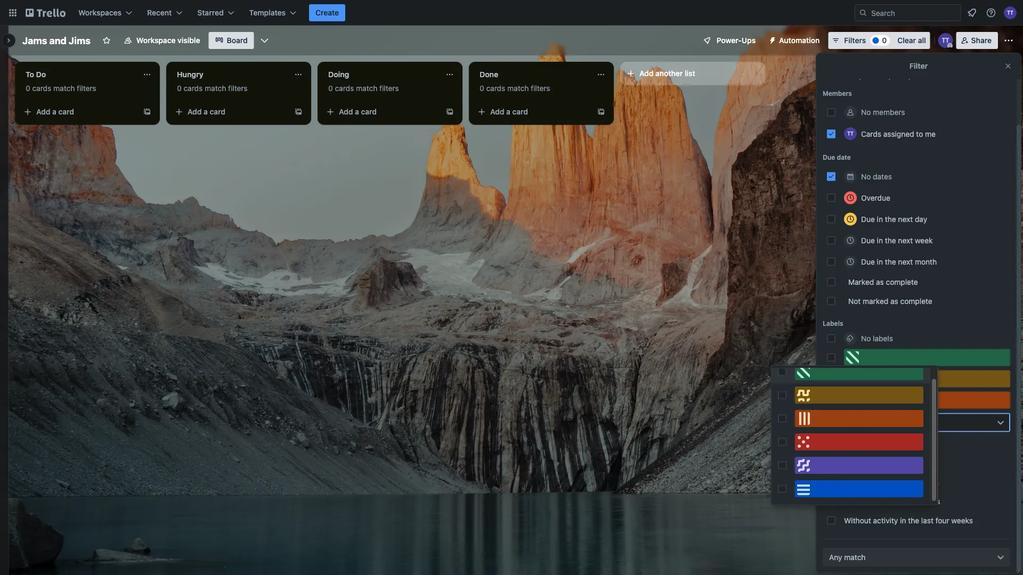 Task type: locate. For each thing, give the bounding box(es) containing it.
2 vertical spatial active
[[844, 497, 865, 506]]

3 card from the left
[[361, 107, 377, 116]]

cards down the doing
[[335, 84, 354, 93]]

add a card for to do
[[36, 107, 74, 116]]

filters for hungry
[[228, 84, 248, 93]]

labels
[[873, 334, 893, 343], [874, 418, 894, 427]]

complete down due in the next month
[[886, 277, 918, 286]]

terry turtle (terryturtle) image right open information menu icon on the right top of page
[[1004, 6, 1017, 19]]

0 vertical spatial active
[[844, 459, 865, 467]]

active down color: red, title: none image
[[844, 459, 865, 467]]

0 down done
[[480, 84, 484, 93]]

week for due in the next week
[[915, 236, 933, 245]]

1 vertical spatial active
[[844, 478, 865, 487]]

the for active in the last two weeks
[[875, 478, 887, 487]]

add down the doing
[[339, 107, 353, 116]]

cards down 'do'
[[32, 84, 51, 93]]

last down active in the last two weeks
[[889, 497, 901, 506]]

labels
[[823, 320, 843, 327]]

color: orange, title: none element
[[844, 392, 1010, 409]]

in down the color: purple, title: none image
[[867, 478, 873, 487]]

a down hungry text field
[[204, 107, 208, 116]]

0 cards match filters down hungry text field
[[177, 84, 248, 93]]

create from template… image
[[143, 108, 151, 116], [294, 108, 303, 116], [597, 108, 605, 116]]

active for active in the last week
[[844, 459, 865, 467]]

1 a from the left
[[52, 107, 56, 116]]

0 vertical spatial labels
[[873, 334, 893, 343]]

close popover image
[[1004, 62, 1012, 70]]

0 vertical spatial terry turtle (terryturtle) image
[[1004, 6, 1017, 19]]

2 a from the left
[[204, 107, 208, 116]]

0 vertical spatial week
[[915, 236, 933, 245]]

complete
[[886, 277, 918, 286], [900, 297, 932, 305]]

jams and jims
[[22, 35, 91, 46]]

next left month
[[898, 257, 913, 266]]

last for week
[[889, 459, 901, 467]]

3 a from the left
[[355, 107, 359, 116]]

add a card down the hungry
[[188, 107, 225, 116]]

in up without
[[867, 497, 873, 506]]

a down to do text box
[[52, 107, 56, 116]]

add another list button
[[620, 62, 765, 85]]

open information menu image
[[986, 7, 997, 18]]

week up month
[[915, 236, 933, 245]]

a for doing
[[355, 107, 359, 116]]

filters
[[77, 84, 96, 93], [228, 84, 248, 93], [379, 84, 399, 93], [531, 84, 550, 93]]

1 cards from the left
[[32, 84, 51, 93]]

labels right select at the bottom right
[[874, 418, 894, 427]]

1 no from the top
[[861, 108, 871, 116]]

0 vertical spatial no
[[861, 108, 871, 116]]

add a card down 'do'
[[36, 107, 74, 116]]

power-ups button
[[695, 32, 762, 49]]

add a card button down doing text box
[[322, 103, 441, 120]]

3 cards from the left
[[335, 84, 354, 93]]

1 filters from the left
[[77, 84, 96, 93]]

overdue
[[861, 193, 890, 202]]

due down overdue
[[861, 214, 875, 223]]

filters down hungry text field
[[228, 84, 248, 93]]

due up 'marked'
[[861, 257, 875, 266]]

the for due in the next month
[[885, 257, 896, 266]]

workspace
[[136, 36, 176, 45]]

no
[[861, 108, 871, 116], [861, 172, 871, 181], [861, 334, 871, 343]]

0 horizontal spatial as
[[876, 277, 884, 286]]

without
[[844, 516, 871, 525]]

a down the done text box
[[506, 107, 510, 116]]

the up the due in the next week
[[885, 214, 896, 223]]

1 vertical spatial no
[[861, 172, 871, 181]]

add a card button for doing
[[322, 103, 441, 120]]

1 add a card from the left
[[36, 107, 74, 116]]

add a card for done
[[490, 107, 528, 116]]

card for hungry
[[210, 107, 225, 116]]

add inside add another list button
[[639, 69, 654, 78]]

2 vertical spatial next
[[898, 257, 913, 266]]

add a card
[[36, 107, 74, 116], [188, 107, 225, 116], [339, 107, 377, 116], [490, 107, 528, 116]]

recent button
[[141, 4, 189, 21]]

cards
[[32, 84, 51, 93], [184, 84, 203, 93], [335, 84, 354, 93], [486, 84, 505, 93]]

1 card from the left
[[58, 107, 74, 116]]

filters down doing text box
[[379, 84, 399, 93]]

in
[[877, 214, 883, 223], [877, 236, 883, 245], [877, 257, 883, 266], [867, 459, 873, 467], [867, 478, 873, 487], [867, 497, 873, 506], [900, 516, 906, 525]]

2 next from the top
[[898, 236, 913, 245]]

add a card button down hungry text field
[[171, 103, 290, 120]]

date
[[837, 153, 851, 161]]

0 notifications image
[[966, 6, 978, 19]]

3 filters from the left
[[379, 84, 399, 93]]

in for due in the next month
[[877, 257, 883, 266]]

next up due in the next month
[[898, 236, 913, 245]]

terry turtle (terryturtle) image
[[1004, 6, 1017, 19], [938, 33, 953, 48], [844, 127, 857, 140]]

last for four
[[889, 497, 901, 506]]

last up active in the last two weeks
[[889, 459, 901, 467]]

a
[[52, 107, 56, 116], [204, 107, 208, 116], [355, 107, 359, 116], [506, 107, 510, 116]]

terry turtle (terryturtle) image left cards
[[844, 127, 857, 140]]

and left jims
[[49, 35, 66, 46]]

add for doing
[[339, 107, 353, 116]]

0 down the hungry
[[177, 84, 182, 93]]

4 card from the left
[[512, 107, 528, 116]]

Doing text field
[[322, 66, 439, 83]]

0 cards match filters for hungry
[[177, 84, 248, 93]]

4 a from the left
[[506, 107, 510, 116]]

as right the 'marked'
[[890, 297, 898, 305]]

1 vertical spatial as
[[890, 297, 898, 305]]

color: orange, title: none image
[[795, 410, 923, 427]]

card down hungry text field
[[210, 107, 225, 116]]

labels for no labels
[[873, 334, 893, 343]]

to
[[916, 129, 923, 138]]

active in the last two weeks
[[844, 478, 939, 487]]

due date
[[823, 153, 851, 161]]

last
[[889, 459, 901, 467], [889, 478, 901, 487], [889, 497, 901, 506], [921, 516, 934, 525]]

templates
[[249, 8, 286, 17]]

1 active from the top
[[844, 459, 865, 467]]

color: red, title: none image
[[795, 434, 923, 451]]

0 vertical spatial next
[[898, 214, 913, 223]]

0 cards match filters
[[26, 84, 96, 93], [177, 84, 248, 93], [328, 84, 399, 93], [480, 84, 550, 93]]

primary element
[[0, 0, 1023, 26]]

0 down the doing
[[328, 84, 333, 93]]

not
[[848, 297, 861, 305]]

0 horizontal spatial four
[[903, 497, 917, 506]]

due left date
[[823, 153, 835, 161]]

3 create from template… image from the left
[[597, 108, 605, 116]]

in right activity
[[900, 516, 906, 525]]

filters down the done text box
[[531, 84, 550, 93]]

1 create from template… image from the left
[[143, 108, 151, 116]]

0 cards match filters for doing
[[328, 84, 399, 93]]

2 cards from the left
[[184, 84, 203, 93]]

2 create from template… image from the left
[[294, 108, 303, 116]]

in for due in the next day
[[877, 214, 883, 223]]

color: purple, title: none image
[[795, 457, 923, 474]]

2 no from the top
[[861, 172, 871, 181]]

a for hungry
[[204, 107, 208, 116]]

add for done
[[490, 107, 504, 116]]

match for done
[[507, 84, 529, 93]]

color: green, title: none image
[[795, 363, 923, 380]]

in for due in the next week
[[877, 236, 883, 245]]

share button
[[956, 32, 998, 49]]

2 add a card from the left
[[188, 107, 225, 116]]

Hungry text field
[[171, 66, 288, 83]]

2 card from the left
[[210, 107, 225, 116]]

1 vertical spatial next
[[898, 236, 913, 245]]

To Do text field
[[19, 66, 136, 83]]

due in the next day
[[861, 214, 927, 223]]

filter
[[910, 62, 928, 70]]

add down the hungry
[[188, 107, 202, 116]]

due down due in the next day
[[861, 236, 875, 245]]

match for to do
[[53, 84, 75, 93]]

0 cards match filters down to do text box
[[26, 84, 96, 93]]

workspace visible button
[[117, 32, 207, 49]]

0 for done
[[480, 84, 484, 93]]

the for active in the last four weeks
[[875, 497, 887, 506]]

create
[[315, 8, 339, 17]]

cards down done
[[486, 84, 505, 93]]

active down the color: purple, title: none image
[[844, 478, 865, 487]]

add left another
[[639, 69, 654, 78]]

weeks for active in the last two weeks
[[917, 478, 939, 487]]

recent
[[147, 8, 172, 17]]

labels down not marked as complete
[[873, 334, 893, 343]]

1 horizontal spatial terry turtle (terryturtle) image
[[938, 33, 953, 48]]

add down done
[[490, 107, 504, 116]]

add for to do
[[36, 107, 50, 116]]

0 cards match filters down doing text box
[[328, 84, 399, 93]]

in up marked as complete
[[877, 257, 883, 266]]

1 vertical spatial week
[[903, 459, 921, 467]]

add
[[639, 69, 654, 78], [36, 107, 50, 116], [188, 107, 202, 116], [339, 107, 353, 116], [490, 107, 504, 116]]

the down active in the last week
[[875, 478, 887, 487]]

the up activity
[[875, 497, 887, 506]]

1 add a card button from the left
[[19, 103, 139, 120]]

1 vertical spatial weeks
[[919, 497, 940, 506]]

cards down the hungry
[[184, 84, 203, 93]]

1 next from the top
[[898, 214, 913, 223]]

members,
[[863, 73, 891, 80]]

card for done
[[512, 107, 528, 116]]

members
[[823, 89, 852, 97]]

2 active from the top
[[844, 478, 865, 487]]

card down the done text box
[[512, 107, 528, 116]]

match for doing
[[356, 84, 377, 93]]

cards for hungry
[[184, 84, 203, 93]]

0 horizontal spatial and
[[49, 35, 66, 46]]

active in the last week
[[844, 459, 921, 467]]

in down color: red, title: none image
[[867, 459, 873, 467]]

3 0 cards match filters from the left
[[328, 84, 399, 93]]

due in the next week
[[861, 236, 933, 245]]

1 vertical spatial four
[[936, 516, 949, 525]]

2 vertical spatial terry turtle (terryturtle) image
[[844, 127, 857, 140]]

clear
[[897, 36, 916, 45]]

4 cards from the left
[[486, 84, 505, 93]]

in down due in the next day
[[877, 236, 883, 245]]

match
[[53, 84, 75, 93], [205, 84, 226, 93], [356, 84, 377, 93], [507, 84, 529, 93], [844, 553, 866, 562]]

1 vertical spatial and
[[912, 73, 923, 80]]

labels for select labels
[[874, 418, 894, 427]]

filters down to do text box
[[77, 84, 96, 93]]

4 add a card button from the left
[[473, 103, 593, 120]]

card down doing text box
[[361, 107, 377, 116]]

without activity in the last four weeks
[[844, 516, 973, 525]]

as right 'marked'
[[876, 277, 884, 286]]

next left day
[[898, 214, 913, 223]]

add a card button down to do text box
[[19, 103, 139, 120]]

due
[[823, 153, 835, 161], [861, 214, 875, 223], [861, 236, 875, 245], [861, 257, 875, 266]]

1 vertical spatial labels
[[874, 418, 894, 427]]

card down to do text box
[[58, 107, 74, 116]]

1 horizontal spatial create from template… image
[[294, 108, 303, 116]]

in down overdue
[[877, 214, 883, 223]]

terry turtle (terryturtle) image right all
[[938, 33, 953, 48]]

no for no dates
[[861, 172, 871, 181]]

2 0 cards match filters from the left
[[177, 84, 248, 93]]

the
[[885, 214, 896, 223], [885, 236, 896, 245], [885, 257, 896, 266], [875, 459, 887, 467], [875, 478, 887, 487], [875, 497, 887, 506], [908, 516, 919, 525]]

2 add a card button from the left
[[171, 103, 290, 120]]

cards for doing
[[335, 84, 354, 93]]

and
[[49, 35, 66, 46], [912, 73, 923, 80]]

3 active from the top
[[844, 497, 865, 506]]

3 no from the top
[[861, 334, 871, 343]]

add down 'do'
[[36, 107, 50, 116]]

no left dates
[[861, 172, 871, 181]]

workspaces button
[[72, 4, 139, 21]]

Search field
[[868, 5, 961, 21]]

match down hungry text field
[[205, 84, 226, 93]]

week up two
[[903, 459, 921, 467]]

card
[[58, 107, 74, 116], [210, 107, 225, 116], [361, 107, 377, 116], [512, 107, 528, 116]]

2 horizontal spatial create from template… image
[[597, 108, 605, 116]]

0 vertical spatial as
[[876, 277, 884, 286]]

1 0 cards match filters from the left
[[26, 84, 96, 93]]

4 0 cards match filters from the left
[[480, 84, 550, 93]]

dates
[[873, 172, 892, 181]]

3 add a card button from the left
[[322, 103, 441, 120]]

no up "color: green, title: none" image at the right bottom
[[861, 334, 871, 343]]

last left two
[[889, 478, 901, 487]]

3 next from the top
[[898, 257, 913, 266]]

a down doing text box
[[355, 107, 359, 116]]

any
[[829, 553, 842, 562]]

add a card button
[[19, 103, 139, 120], [171, 103, 290, 120], [322, 103, 441, 120], [473, 103, 593, 120]]

four
[[903, 497, 917, 506], [936, 516, 949, 525]]

the up marked as complete
[[885, 257, 896, 266]]

last down active in the last four weeks in the bottom of the page
[[921, 516, 934, 525]]

0 cards match filters down the done text box
[[480, 84, 550, 93]]

add a card button down the done text box
[[473, 103, 593, 120]]

match down the done text box
[[507, 84, 529, 93]]

4 add a card from the left
[[490, 107, 528, 116]]

no up cards
[[861, 108, 871, 116]]

0 horizontal spatial terry turtle (terryturtle) image
[[844, 127, 857, 140]]

color: blue, title: none image
[[795, 481, 923, 498]]

in for active in the last week
[[867, 459, 873, 467]]

the up active in the last two weeks
[[875, 459, 887, 467]]

due in the next month
[[861, 257, 937, 266]]

Done text field
[[473, 66, 590, 83]]

select
[[850, 418, 872, 427]]

as
[[876, 277, 884, 286], [890, 297, 898, 305]]

activity
[[823, 441, 847, 449]]

and down the filter
[[912, 73, 923, 80]]

0
[[882, 36, 887, 45], [26, 84, 30, 93], [177, 84, 182, 93], [328, 84, 333, 93], [480, 84, 484, 93]]

0 vertical spatial weeks
[[917, 478, 939, 487]]

0 vertical spatial and
[[49, 35, 66, 46]]

the down due in the next day
[[885, 236, 896, 245]]

0 horizontal spatial create from template… image
[[143, 108, 151, 116]]

add a card down the doing
[[339, 107, 377, 116]]

show menu image
[[1003, 35, 1014, 46]]

add a card down done
[[490, 107, 528, 116]]

match down to do text box
[[53, 84, 75, 93]]

0 down to at the top of page
[[26, 84, 30, 93]]

back to home image
[[26, 4, 66, 21]]

create from template… image for to do
[[143, 108, 151, 116]]

active
[[844, 459, 865, 467], [844, 478, 865, 487], [844, 497, 865, 506]]

2 vertical spatial no
[[861, 334, 871, 343]]

complete down marked as complete
[[900, 297, 932, 305]]

match down doing text box
[[356, 84, 377, 93]]

active up without
[[844, 497, 865, 506]]

4 filters from the left
[[531, 84, 550, 93]]

no dates
[[861, 172, 892, 181]]

2 filters from the left
[[228, 84, 248, 93]]

next
[[898, 214, 913, 223], [898, 236, 913, 245], [898, 257, 913, 266]]

3 add a card from the left
[[339, 107, 377, 116]]

week
[[915, 236, 933, 245], [903, 459, 921, 467]]

weeks
[[917, 478, 939, 487], [919, 497, 940, 506], [951, 516, 973, 525]]



Task type: vqa. For each thing, say whether or not it's contained in the screenshot.
Newsletter subject line tests & copy due Newsletter
no



Task type: describe. For each thing, give the bounding box(es) containing it.
done
[[480, 70, 498, 79]]

0 for to do
[[26, 84, 30, 93]]

sm image
[[764, 32, 779, 47]]

create from template… image for done
[[597, 108, 605, 116]]

match right the any
[[844, 553, 866, 562]]

card for doing
[[361, 107, 377, 116]]

activity
[[873, 516, 898, 525]]

automation
[[779, 36, 820, 45]]

last for two
[[889, 478, 901, 487]]

add a card for doing
[[339, 107, 377, 116]]

share
[[971, 36, 992, 45]]

to do
[[26, 70, 46, 79]]

create button
[[309, 4, 345, 21]]

filters for done
[[531, 84, 550, 93]]

2 horizontal spatial terry turtle (terryturtle) image
[[1004, 6, 1017, 19]]

due for due in the next month
[[861, 257, 875, 266]]

1 horizontal spatial and
[[912, 73, 923, 80]]

starred
[[197, 8, 224, 17]]

search image
[[859, 9, 868, 17]]

create from template… image for hungry
[[294, 108, 303, 116]]

another
[[656, 69, 683, 78]]

no for no labels
[[861, 334, 871, 343]]

list
[[685, 69, 695, 78]]

1 horizontal spatial four
[[936, 516, 949, 525]]

active for active in the last two weeks
[[844, 478, 865, 487]]

1 horizontal spatial as
[[890, 297, 898, 305]]

the for due in the next day
[[885, 214, 896, 223]]

active for active in the last four weeks
[[844, 497, 865, 506]]

no for no members
[[861, 108, 871, 116]]

card for to do
[[58, 107, 74, 116]]

2 vertical spatial weeks
[[951, 516, 973, 525]]

a for to do
[[52, 107, 56, 116]]

search cards, members, labels, and more.
[[823, 73, 940, 80]]

and inside text field
[[49, 35, 66, 46]]

in for active in the last two weeks
[[867, 478, 873, 487]]

me
[[925, 129, 936, 138]]

marked
[[863, 297, 888, 305]]

any match
[[829, 553, 866, 562]]

automation button
[[764, 32, 826, 49]]

board link
[[209, 32, 254, 49]]

marked as complete
[[848, 277, 918, 286]]

0 cards match filters for to do
[[26, 84, 96, 93]]

1 vertical spatial complete
[[900, 297, 932, 305]]

customize views image
[[259, 35, 270, 46]]

0 vertical spatial four
[[903, 497, 917, 506]]

add a card button for done
[[473, 103, 593, 120]]

color: green, title: none element
[[844, 349, 1010, 366]]

select labels
[[850, 418, 894, 427]]

due for due date
[[823, 153, 835, 161]]

two
[[903, 478, 915, 487]]

no labels
[[861, 334, 893, 343]]

the for due in the next week
[[885, 236, 896, 245]]

0 for doing
[[328, 84, 333, 93]]

next for day
[[898, 214, 913, 223]]

cards,
[[844, 73, 861, 80]]

cards
[[861, 129, 881, 138]]

in for active in the last four weeks
[[867, 497, 873, 506]]

weeks for active in the last four weeks
[[919, 497, 940, 506]]

cards assigned to me
[[861, 129, 936, 138]]

month
[[915, 257, 937, 266]]

0 vertical spatial complete
[[886, 277, 918, 286]]

week for active in the last week
[[903, 459, 921, 467]]

add another list
[[639, 69, 695, 78]]

power-
[[717, 36, 742, 45]]

workspaces
[[78, 8, 122, 17]]

starred button
[[191, 4, 241, 21]]

hungry
[[177, 70, 203, 79]]

filters for to do
[[77, 84, 96, 93]]

due for due in the next week
[[861, 236, 875, 245]]

labels,
[[892, 73, 910, 80]]

templates button
[[243, 4, 303, 21]]

match for hungry
[[205, 84, 226, 93]]

to
[[26, 70, 34, 79]]

no members
[[861, 108, 905, 116]]

assigned
[[883, 129, 914, 138]]

filters for doing
[[379, 84, 399, 93]]

workspace visible
[[136, 36, 200, 45]]

0 cards match filters for done
[[480, 84, 550, 93]]

jims
[[69, 35, 91, 46]]

switch to… image
[[7, 7, 18, 18]]

clear all button
[[893, 32, 930, 49]]

power-ups
[[717, 36, 756, 45]]

day
[[915, 214, 927, 223]]

visible
[[178, 36, 200, 45]]

next for month
[[898, 257, 913, 266]]

0 left clear on the right top
[[882, 36, 887, 45]]

cards for done
[[486, 84, 505, 93]]

star or unstar board image
[[102, 36, 111, 45]]

color: yellow, title: none image
[[795, 387, 923, 404]]

color: yellow, title: none element
[[844, 370, 1010, 387]]

filters
[[844, 36, 866, 45]]

add a card button for to do
[[19, 103, 139, 120]]

the for active in the last week
[[875, 459, 887, 467]]

more.
[[924, 73, 940, 80]]

create from template… image
[[445, 108, 454, 116]]

search
[[823, 73, 842, 80]]

all
[[918, 36, 926, 45]]

next for week
[[898, 236, 913, 245]]

a for done
[[506, 107, 510, 116]]

add a card for hungry
[[188, 107, 225, 116]]

members
[[873, 108, 905, 116]]

this member is an admin of this board. image
[[948, 43, 953, 48]]

board
[[227, 36, 248, 45]]

add for hungry
[[188, 107, 202, 116]]

1 vertical spatial terry turtle (terryturtle) image
[[938, 33, 953, 48]]

not marked as complete
[[848, 297, 932, 305]]

the right activity
[[908, 516, 919, 525]]

clear all
[[897, 36, 926, 45]]

Board name text field
[[17, 32, 96, 49]]

jams
[[22, 35, 47, 46]]

cards for to do
[[32, 84, 51, 93]]

add a card button for hungry
[[171, 103, 290, 120]]

active in the last four weeks
[[844, 497, 940, 506]]

due for due in the next day
[[861, 214, 875, 223]]

ups
[[742, 36, 756, 45]]

doing
[[328, 70, 349, 79]]

marked
[[848, 277, 874, 286]]

do
[[36, 70, 46, 79]]

0 for hungry
[[177, 84, 182, 93]]



